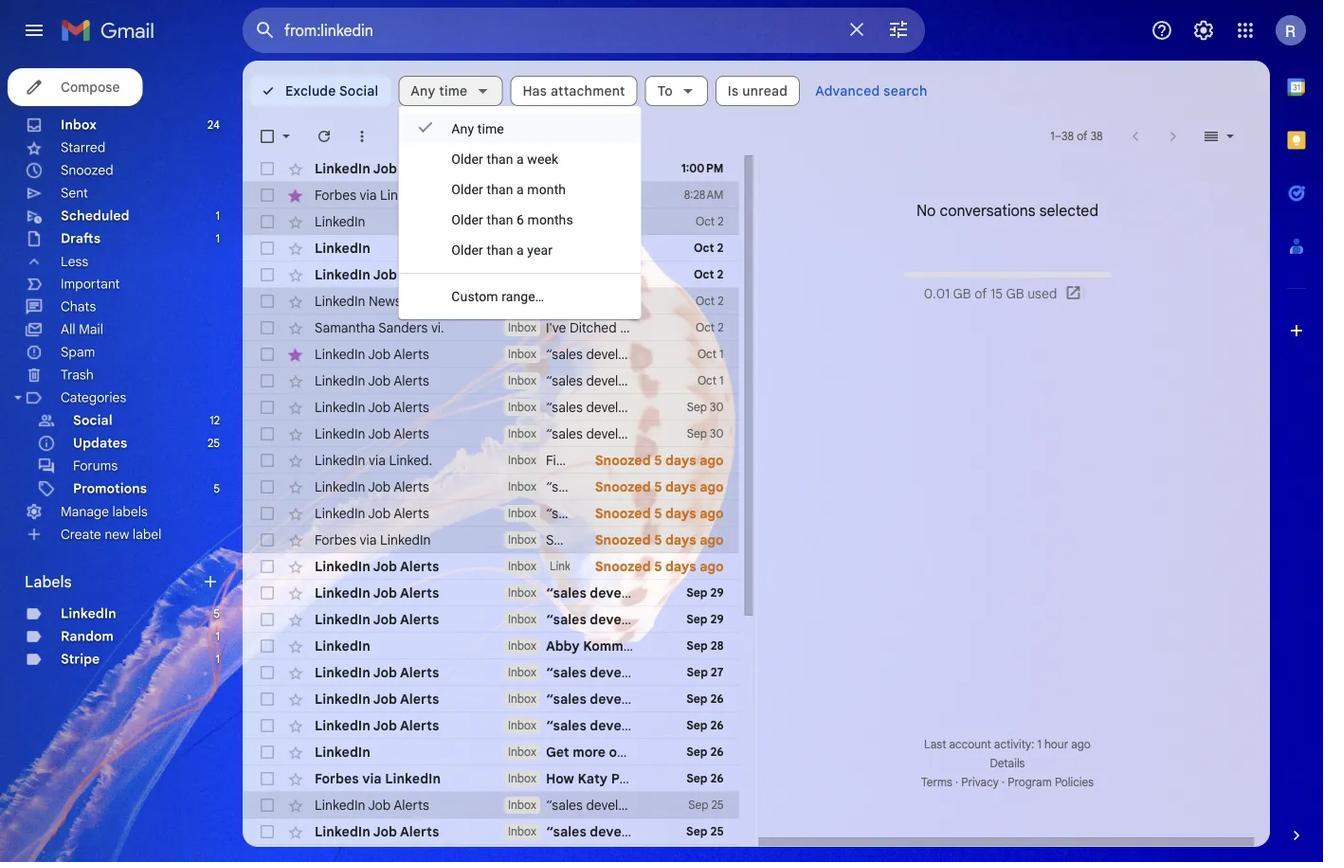 Task type: describe. For each thing, give the bounding box(es) containing it.
10 row from the top
[[243, 394, 1136, 421]]

important
[[61, 276, 120, 292]]

inbox "sales development representative": path - sales development representative (remote) and more
[[508, 399, 1136, 416]]

followed
[[813, 187, 864, 203]]

job for 22th row
[[373, 718, 397, 734]]

last account activity: 1 hour ago details terms · privacy · program policies
[[921, 738, 1094, 790]]

26 for of
[[711, 746, 724, 760]]

snoozed link
[[61, 162, 113, 179]]

linkedin job alerts for 13th row
[[315, 479, 429, 495]]

inbox for 19th row from the bottom of the no conversations selected main content
[[508, 374, 536, 388]]

drafts link
[[61, 230, 101, 247]]

america
[[1017, 771, 1070, 787]]

l.
[[425, 293, 436, 310]]

29 for 24
[[711, 586, 724, 601]]

snoozed down applying
[[595, 558, 651, 575]]

katy
[[578, 771, 608, 787]]

hour
[[1044, 738, 1068, 752]]

oct 2 for coworkers
[[694, 241, 724, 255]]

alerts for 19th row from the bottom of the no conversations selected main content
[[394, 373, 429, 389]]

linkedin job alerts for 10th row from the bottom of the no conversations selected main content
[[315, 611, 439, 628]]

linkedin job alerts for 16th row from the top of the no conversations selected main content
[[315, 558, 439, 575]]

kommor
[[583, 638, 637, 655]]

inbox for 10th row from the bottom of the no conversations selected main content
[[508, 613, 536, 627]]

inbox "sales development representative": retrain.ai - sales development representative and more
[[508, 346, 1103, 363]]

linkedin job alerts for 19th row from the bottom of the no conversations selected main content
[[315, 373, 429, 389]]

inbox "sales development representative": 11 opportunities
[[508, 797, 862, 814]]

terms link
[[921, 776, 952, 790]]

inbox "sales development representative": 30+ opportunities for 29
[[508, 611, 904, 628]]

alerts for 3rd row from the bottom of the no conversations selected main content
[[394, 797, 429, 814]]

opportunities for 21th row
[[816, 691, 904, 708]]

older than 6 months
[[452, 212, 573, 228]]

time inside popup button
[[439, 82, 468, 99]]

successful
[[810, 771, 879, 787]]

representative down (remote)
[[990, 426, 1080, 442]]

inbox "sales development representative": 20 opportunities
[[508, 665, 896, 681]]

"sales for 19th row from the bottom of the no conversations selected main content
[[546, 373, 583, 389]]

of up selected
[[1077, 129, 1088, 144]]

you're
[[565, 532, 602, 548]]

26 row from the top
[[243, 819, 895, 846]]

all mail
[[61, 321, 103, 338]]

last
[[924, 738, 946, 752]]

2 38 from the left
[[1091, 129, 1103, 144]]

21 row from the top
[[243, 686, 904, 713]]

row containing linkedin news via l.
[[243, 288, 1191, 315]]

to
[[658, 82, 673, 99]]

used
[[1027, 286, 1057, 302]]

than for week
[[487, 151, 513, 167]]

sep 25 for 11
[[688, 799, 724, 813]]

popular
[[1089, 187, 1136, 203]]

chats link
[[61, 299, 96, 315]]

Search mail text field
[[284, 21, 834, 40]]

in
[[1002, 771, 1014, 787]]

spam link
[[61, 344, 95, 361]]

2 for and
[[718, 215, 724, 229]]

- inside 'link'
[[788, 266, 795, 283]]

snoozed 5 days ago for find
[[595, 452, 724, 469]]

exclude social button
[[250, 76, 391, 106]]

taylor
[[1015, 293, 1051, 310]]

labels navigation
[[0, 61, 243, 863]]

24 row from the top
[[243, 766, 1070, 793]]

1 horizontal spatial on
[[807, 213, 822, 230]]

clear search image
[[838, 10, 876, 48]]

the
[[842, 319, 865, 336]]

snoozed 5 days ago for for
[[595, 532, 724, 548]]

dates
[[620, 319, 655, 336]]

snoozed inside labels navigation
[[61, 162, 113, 179]]

usa
[[1168, 373, 1194, 389]]

24 inside row
[[788, 585, 804, 602]]

job for 21th row
[[373, 691, 397, 708]]

12
[[210, 414, 220, 428]]

0 vertical spatial share
[[681, 213, 715, 230]]

representative": for 22th row
[[678, 718, 785, 734]]

1 vertical spatial thoughts
[[788, 638, 846, 655]]

1 row from the top
[[243, 155, 1128, 182]]

oct 2 for share
[[696, 215, 724, 229]]

drafts
[[61, 230, 101, 247]]

- right the aidoc at the top right of page
[[828, 160, 835, 177]]

oct for talentify
[[698, 374, 717, 388]]

year
[[527, 242, 553, 258]]

1 38 of 38
[[1051, 129, 1103, 144]]

how for how khaby lame shook off early critics and followed his passion to become tiktok's most popular influencer
[[546, 187, 573, 203]]

than for month
[[487, 182, 513, 197]]

inbox "sales development representative": 30+ opportunities for 26
[[508, 691, 904, 708]]

samantha
[[315, 319, 375, 336]]

manager
[[1043, 373, 1097, 389]]

older than a year
[[452, 242, 553, 258]]

"sales for 20th row from the bottom
[[546, 346, 583, 363]]

advanced
[[815, 82, 880, 99]]

inbox cross-generational miscommunication, the decline of an essential career and taylor swift's economy boost
[[508, 293, 1191, 310]]

linkedin inside labels navigation
[[61, 606, 116, 622]]

more image
[[353, 127, 372, 146]]

influencer
[[1139, 187, 1200, 203]]

representative": for 17th row
[[678, 585, 785, 602]]

25 down one
[[711, 799, 724, 813]]

forward
[[765, 452, 812, 469]]

ago for 25
[[700, 505, 724, 522]]

representative": for retrain.ai
[[668, 346, 765, 363]]

of left 15
[[974, 286, 987, 302]]

job for 14th row from the top
[[368, 505, 391, 522]]

inbox for 20th row from the bottom
[[508, 347, 536, 362]]

job for 19th row from the bottom of the no conversations selected main content
[[368, 373, 391, 389]]

unread
[[743, 82, 788, 99]]

no conversations selected
[[916, 201, 1098, 220]]

- right the 'path'
[[799, 399, 805, 416]]

opportunities for 10th row from the bottom of the no conversations selected main content
[[816, 611, 904, 628]]

a for week
[[517, 151, 524, 167]]

job for eighth row from the bottom
[[373, 665, 397, 681]]

representative": for boulevard
[[668, 426, 765, 442]]

manage labels link
[[61, 504, 148, 520]]

oct 2 for the
[[696, 294, 724, 309]]

job for 26th row
[[373, 824, 397, 840]]

representative inside 'link'
[[996, 266, 1094, 283]]

sep 30 for boulevard
[[687, 427, 724, 441]]

0 vertical spatial gamestop
[[546, 213, 609, 230]]

2 gb from the left
[[1006, 286, 1024, 302]]

generational
[[587, 293, 662, 310]]

of right out
[[634, 744, 648, 761]]

14 row from the top
[[243, 501, 867, 527]]

alerts for eighth row from the bottom
[[400, 665, 439, 681]]

"sales for 11th row from the top of the no conversations selected main content
[[546, 426, 583, 442]]

days for find
[[666, 452, 696, 469]]

forbes for how khaby lame shook off early critics and followed his passion to become tiktok's most popular influencer
[[315, 187, 356, 203]]

any time button
[[399, 76, 503, 106]]

spam
[[61, 344, 95, 361]]

0 vertical spatial their
[[718, 213, 746, 230]]

updates link
[[73, 435, 127, 452]]

community,
[[605, 452, 675, 469]]

forbes for so you're applying for a new job—how long should your résumé be?
[[315, 532, 356, 548]]

less button
[[0, 250, 228, 273]]

new inside no conversations selected main content
[[692, 532, 716, 548]]

linkedin job alerts for 22th row
[[315, 718, 439, 734]]

get
[[546, 744, 569, 761]]

5 for 14th row from the top
[[654, 505, 662, 522]]

inbox so you're applying for a new job—how long should your résumé be?
[[508, 532, 953, 548]]

representative": inside "sales development representative": canto - enterprise sales development representative and more 'link'
[[636, 266, 743, 283]]

new
[[546, 240, 574, 256]]

21
[[768, 479, 780, 495]]

all mail link
[[61, 321, 103, 338]]

0 vertical spatial most
[[1056, 187, 1086, 203]]

sales for -
[[868, 266, 903, 283]]

selected
[[1039, 201, 1098, 220]]

economy
[[1097, 293, 1153, 310]]

3 row from the top
[[243, 209, 876, 235]]

30 for boulevard
[[710, 427, 724, 441]]

representative": for aidoc
[[678, 160, 785, 177]]

miscommunication,
[[665, 293, 782, 310]]

30+ for sep 29
[[788, 611, 813, 628]]

5 for row containing linkedin via linked.
[[654, 452, 662, 469]]

sep 26 for of
[[687, 746, 724, 760]]

forums link
[[73, 458, 118, 474]]

any time inside popup button
[[411, 82, 468, 99]]

your right find
[[575, 452, 602, 469]]

more inside 'link'
[[1126, 266, 1158, 283]]

to
[[937, 187, 950, 203]]

25 down inbox "sales development representative": 11 opportunities
[[710, 825, 724, 839]]

random
[[61, 629, 114, 645]]

your left job
[[651, 744, 680, 761]]

1 horizontal spatial time
[[478, 121, 504, 137]]

opportunities for 3rd row from the bottom of the no conversations selected main content
[[781, 797, 862, 814]]

should
[[753, 319, 795, 336]]

"sales for 3rd row from the bottom of the no conversations selected main content
[[546, 797, 583, 814]]

snoozed for "sales development representative": 21 opportunities
[[595, 479, 651, 495]]

details
[[990, 757, 1025, 771]]

inbox for 26th row
[[508, 825, 536, 839]]

sep 28
[[687, 639, 724, 654]]

1 horizontal spatial any
[[452, 121, 474, 137]]

inbox for 4th row from the top of the no conversations selected main content
[[508, 241, 536, 255]]

20 row from the top
[[243, 660, 896, 686]]

aidoc
[[788, 160, 825, 177]]

inbox for 21th row
[[508, 693, 536, 707]]

categories link
[[61, 390, 126, 406]]

- down do
[[825, 346, 831, 363]]

path
[[735, 452, 762, 469]]

your right should
[[852, 532, 879, 548]]

labels
[[112, 504, 148, 520]]

older than a month
[[452, 182, 566, 197]]

settings image
[[1193, 19, 1215, 42]]

at
[[715, 240, 728, 256]]

no conversations selected main content
[[243, 61, 1270, 863]]

inbox link inside row
[[504, 557, 603, 576]]

sep 29 for 24
[[687, 586, 724, 601]]

remote
[[1110, 373, 1156, 389]]

sep 26 for 22
[[687, 719, 724, 733]]

boulevard
[[768, 426, 829, 442]]

2 vertical spatial on
[[850, 638, 866, 655]]

how for how katy perry became one of the most successful self-made women in america
[[546, 771, 574, 787]]

trash link
[[61, 367, 94, 383]]

24 inside labels navigation
[[207, 118, 220, 132]]

scheduled
[[61, 208, 129, 224]]

1 vertical spatial any time
[[452, 121, 504, 137]]

30 for path
[[710, 401, 724, 415]]

0 horizontal spatial on
[[659, 319, 674, 336]]

inbox new from your coworkers at gamestop
[[508, 240, 799, 256]]

decline
[[809, 293, 853, 310]]

17 row from the top
[[243, 580, 896, 607]]

vi.
[[431, 319, 444, 336]]

career
[[947, 293, 986, 310]]

sep 26 for 30+
[[687, 693, 724, 707]]

"sales for 26th row
[[546, 824, 587, 840]]

categories
[[61, 390, 126, 406]]

ago up inbox "sales development representative": 24 opportunities
[[700, 558, 724, 575]]

follow link to manage storage image
[[1064, 284, 1083, 303]]

0 horizontal spatial inbox link
[[61, 117, 97, 133]]

linkedin job alerts for 21th row
[[315, 691, 439, 708]]

sales for retrain.ai
[[834, 346, 866, 363]]

linkedin job alerts for 14th row from the top
[[315, 505, 429, 522]]

- left remote
[[1100, 373, 1106, 389]]

25 row from the top
[[243, 793, 862, 819]]

exclude
[[285, 82, 336, 99]]

my
[[677, 319, 695, 336]]

25 inside labels navigation
[[208, 437, 220, 451]]

8 row from the top
[[243, 341, 1103, 368]]

job for 1st row from the top
[[373, 160, 397, 177]]

13 row from the top
[[243, 474, 864, 501]]

1 vertical spatial their
[[753, 638, 784, 655]]

a inside row
[[681, 532, 688, 548]]

to button
[[645, 76, 708, 106]]

ago for find
[[700, 452, 724, 469]]

details link
[[990, 757, 1025, 771]]

inbox for row containing linkedin news via l.
[[508, 294, 536, 309]]

ago for 21
[[700, 479, 724, 495]]



Task type: vqa. For each thing, say whether or not it's contained in the screenshot.
Privacy "link"
yes



Task type: locate. For each thing, give the bounding box(es) containing it.
a right the for
[[681, 532, 688, 548]]

main menu image
[[23, 19, 46, 42]]

10 linkedin job alerts from the top
[[315, 611, 439, 628]]

2 forbes from the top
[[315, 532, 356, 548]]

representative": for 26th row
[[678, 824, 785, 840]]

sales for aidoc
[[838, 160, 872, 177]]

2 vertical spatial forbes
[[315, 771, 359, 787]]

via for how khaby lame shook off early critics and followed his passion to become tiktok's most popular influencer
[[360, 187, 377, 203]]

inbox inside inbox "sales development representative": boulevard - smb sales development representative and more
[[508, 427, 536, 441]]

snoozed 5 days ago up inbox "sales development representative": 21 opportunities
[[595, 452, 724, 469]]

representative": down one
[[668, 797, 765, 814]]

development for talentify
[[867, 373, 947, 389]]

0 horizontal spatial time
[[439, 82, 468, 99]]

4 snoozed 5 days ago from the top
[[595, 532, 724, 548]]

snoozed down starred link
[[61, 162, 113, 179]]

26 right job
[[711, 746, 724, 760]]

enterprise
[[798, 266, 865, 283]]

inbox "sales development representative": 26 opportunities
[[508, 824, 895, 840]]

create new label link
[[61, 526, 161, 543]]

inbox for row containing samantha sanders vi.
[[508, 321, 536, 335]]

4 row from the top
[[243, 235, 799, 262]]

26 for 22
[[711, 719, 724, 733]]

development for path
[[844, 399, 923, 416]]

representative": for 10th row from the bottom of the no conversations selected main content
[[678, 611, 785, 628]]

2 up "at"
[[718, 215, 724, 229]]

forbes for how katy perry became one of the most successful self-made women in america
[[315, 771, 359, 787]]

sep 30
[[687, 401, 724, 415], [687, 427, 724, 441]]

6
[[517, 212, 524, 228]]

range…
[[502, 289, 544, 304]]

1 vertical spatial forbes via linkedin
[[315, 532, 431, 548]]

1 vertical spatial inbox link
[[504, 557, 603, 576]]

most up 11
[[774, 771, 806, 787]]

1 than from the top
[[487, 151, 513, 167]]

inbox inside "inbox how khaby lame shook off early critics and followed his passion to become tiktok's most popular influencer"
[[508, 188, 536, 202]]

inbox inside inbox find your community, find your path forward
[[508, 454, 536, 468]]

inbox "sales development representative": 24 opportunities
[[508, 585, 896, 602]]

1 30+ from the top
[[788, 611, 813, 628]]

1 how from the top
[[546, 187, 573, 203]]

18 row from the top
[[243, 607, 904, 633]]

and
[[1067, 160, 1092, 177], [787, 187, 810, 203], [613, 213, 636, 230], [1098, 266, 1122, 283], [990, 293, 1012, 310], [1046, 346, 1069, 363], [1197, 373, 1220, 389], [1079, 399, 1102, 416], [1084, 426, 1107, 442], [641, 638, 665, 655]]

0 vertical spatial inbox link
[[61, 117, 97, 133]]

months
[[528, 212, 573, 228]]

0 horizontal spatial gamestop
[[546, 213, 609, 230]]

· down "details" link
[[1002, 776, 1005, 790]]

find
[[678, 452, 701, 469]]

inbox for 3rd row from the bottom of the no conversations selected main content
[[508, 799, 536, 813]]

alerts for 14th row from the top
[[394, 505, 429, 522]]

inbox inside inbox abby kommor and others share their thoughts on linkedin
[[508, 639, 536, 654]]

1 vertical spatial oct 1
[[698, 374, 724, 388]]

sep
[[687, 401, 707, 415], [687, 427, 707, 441], [687, 586, 708, 601], [687, 613, 708, 627], [687, 639, 708, 654], [687, 666, 708, 680], [687, 693, 708, 707], [687, 719, 708, 733], [687, 746, 708, 760], [687, 772, 708, 786], [688, 799, 709, 813], [686, 825, 708, 839]]

inbox gamestop and others share their thoughts on linkedin
[[508, 213, 876, 230]]

1 sep 29 from the top
[[687, 586, 724, 601]]

0 horizontal spatial new
[[105, 526, 129, 543]]

inbox inside inbox so you're applying for a new job—how long should your résumé be?
[[508, 533, 536, 547]]

1 vertical spatial sep 25
[[686, 825, 724, 839]]

26 down inbox how katy perry became one of the most successful self-made women in america
[[788, 824, 804, 840]]

inbox link up starred link
[[61, 117, 97, 133]]

27 row from the top
[[243, 846, 739, 863]]

1 horizontal spatial inbox link
[[504, 557, 603, 576]]

program policies link
[[1007, 776, 1094, 790]]

snoozed left the for
[[595, 532, 651, 548]]

0 horizontal spatial the
[[749, 771, 771, 787]]

toggle split pane mode image
[[1202, 127, 1221, 146]]

2 how from the top
[[546, 771, 574, 787]]

1 inside "last account activity: 1 hour ago details terms · privacy · program policies"
[[1037, 738, 1041, 752]]

job for 10th row from the top of the no conversations selected main content
[[368, 399, 391, 416]]

7 linkedin job alerts from the top
[[315, 505, 429, 522]]

-
[[828, 160, 835, 177], [788, 266, 795, 283], [825, 346, 831, 363], [822, 373, 828, 389], [1100, 373, 1106, 389], [1159, 373, 1165, 389], [799, 399, 805, 416], [832, 426, 838, 442]]

inbox inside inbox "sales development representative": 11 opportunities
[[508, 799, 536, 813]]

inbox inside inbox how katy perry became one of the most successful self-made women in america
[[508, 772, 536, 786]]

should
[[808, 532, 849, 548]]

gmail image
[[61, 11, 164, 49]]

2 30+ from the top
[[788, 691, 813, 708]]

15 linkedin job alerts from the top
[[315, 824, 439, 840]]

0 vertical spatial sep 25
[[688, 799, 724, 813]]

shook
[[654, 187, 690, 203]]

- up inbox "sales development representative": path - sales development representative (remote) and more
[[822, 373, 828, 389]]

sep 26 up job
[[687, 719, 724, 733]]

gb right 0.01
[[953, 286, 971, 302]]

inbox "sales development representative": 21 opportunities
[[508, 479, 864, 495]]

inbox "sales development representative": 30+ opportunities up sep 28
[[508, 611, 904, 628]]

days for 25
[[666, 505, 696, 522]]

oct for retrain.ai
[[698, 347, 717, 362]]

2 snoozed 5 days ago from the top
[[595, 479, 724, 495]]

1 horizontal spatial ·
[[1002, 776, 1005, 790]]

linkedin job alerts for 17th row
[[315, 585, 439, 602]]

your
[[611, 240, 641, 256], [575, 452, 602, 469], [704, 452, 731, 469], [852, 532, 879, 548], [651, 744, 680, 761]]

ago right hour
[[1071, 738, 1091, 752]]

0 horizontal spatial gb
[[953, 286, 971, 302]]

how up months
[[546, 187, 573, 203]]

8 linkedin job alerts from the top
[[315, 558, 439, 575]]

0 vertical spatial thoughts
[[749, 213, 804, 230]]

inbox inside inbox "sales development representative": 26 opportunities
[[508, 825, 536, 839]]

snoozed up applying
[[595, 505, 651, 522]]

the up you
[[786, 293, 805, 310]]

labels heading
[[25, 573, 201, 592]]

inbox "sales development representative": 30+ opportunities down sep 27
[[508, 691, 904, 708]]

sep 30 for path
[[687, 401, 724, 415]]

and inside 'link'
[[1098, 266, 1122, 283]]

resume:
[[698, 319, 750, 336]]

2 for ditched
[[718, 321, 724, 335]]

social inside labels navigation
[[73, 412, 112, 429]]

a for month
[[517, 182, 524, 197]]

any time
[[411, 82, 468, 99], [452, 121, 504, 137]]

one
[[705, 771, 729, 787]]

older for older than a year
[[452, 242, 483, 258]]

25 down 21
[[768, 505, 783, 522]]

sales right 'smb'
[[872, 426, 904, 442]]

gamestop up from
[[546, 213, 609, 230]]

30 up inbox "sales development representative": 21 opportunities
[[710, 427, 724, 441]]

representative": for 3rd row from the bottom of the no conversations selected main content
[[668, 797, 765, 814]]

job for 3rd row from the bottom of the no conversations selected main content
[[368, 797, 391, 814]]

oct 2 up 'inbox i've ditched dates on my resume: should you do the same?'
[[696, 294, 724, 309]]

job for 20th row from the bottom
[[368, 346, 391, 363]]

1 inbox "sales development representative": 30+ opportunities from the top
[[508, 611, 904, 628]]

linkedin
[[315, 160, 370, 177], [380, 187, 431, 203], [315, 213, 365, 230], [826, 213, 876, 230], [315, 240, 370, 256], [315, 266, 370, 283], [315, 293, 365, 310], [315, 346, 365, 363], [315, 373, 365, 389], [315, 399, 365, 416], [315, 426, 365, 442], [315, 452, 365, 469], [315, 479, 365, 495], [315, 505, 365, 522], [380, 532, 431, 548], [315, 558, 370, 575], [315, 585, 370, 602], [61, 606, 116, 622], [315, 611, 370, 628], [315, 638, 370, 655], [869, 638, 925, 655], [315, 665, 370, 681], [315, 691, 370, 708], [315, 718, 370, 734], [315, 744, 370, 761], [385, 771, 441, 787], [315, 797, 365, 814], [315, 824, 370, 840]]

inbox i've ditched dates on my resume: should you do the same?
[[508, 319, 909, 336]]

26 for 30+
[[711, 693, 724, 707]]

0 vertical spatial any time
[[411, 82, 468, 99]]

alerts for 20th row from the bottom
[[394, 346, 429, 363]]

ago down inbox "sales development representative": 25 opportunities
[[700, 532, 724, 548]]

thoughts up the 20
[[788, 638, 846, 655]]

your right "find"
[[704, 452, 731, 469]]

"sales inside 'link'
[[504, 266, 545, 283]]

job for 10th row from the bottom of the no conversations selected main content
[[373, 611, 397, 628]]

0 vertical spatial 30
[[710, 401, 724, 415]]

2 forbes via linkedin from the top
[[315, 532, 431, 548]]

inbox "sales development representative": 22 opportunities
[[508, 718, 895, 734]]

linked.
[[389, 452, 432, 469]]

became
[[650, 771, 702, 787]]

your right from
[[611, 240, 641, 256]]

how down get
[[546, 771, 574, 787]]

has
[[523, 82, 547, 99]]

0 vertical spatial 30+
[[788, 611, 813, 628]]

than down "older than a week"
[[487, 182, 513, 197]]

oct 2 for on
[[696, 321, 724, 335]]

inbox for 14th row from the top
[[508, 507, 536, 521]]

opportunities for 13th row
[[783, 479, 864, 495]]

3 days from the top
[[666, 505, 696, 522]]

0 vertical spatial how
[[546, 187, 573, 203]]

abby
[[546, 638, 580, 655]]

"sales development representative": canto - enterprise sales development representative and more
[[504, 266, 1158, 283]]

linkedin via linked.
[[315, 452, 432, 469]]

social down the "categories" link
[[73, 412, 112, 429]]

inbox inside inbox "sales development representative": talentify - sales development representative manager - remote - usa and more
[[508, 374, 536, 388]]

6 linkedin job alerts from the top
[[315, 479, 429, 495]]

1 vertical spatial inbox "sales development representative": 30+ opportunities
[[508, 691, 904, 708]]

1 vertical spatial 30+
[[788, 691, 813, 708]]

than left the "6"
[[487, 212, 513, 228]]

26 down alerts
[[711, 772, 724, 786]]

activity:
[[994, 738, 1034, 752]]

forbes via linkedin for how khaby lame shook off early critics and followed his passion to become tiktok's most popular influencer
[[315, 187, 431, 203]]

1 vertical spatial the
[[749, 771, 771, 787]]

1 snoozed 5 days ago from the top
[[595, 452, 724, 469]]

19 row from the top
[[243, 633, 925, 660]]

oct 2 right my at the top of the page
[[696, 321, 724, 335]]

2 29 from the top
[[711, 613, 724, 627]]

inbox inside inbox "sales development representative": 20 opportunities
[[508, 666, 536, 680]]

0 vertical spatial forbes via linkedin
[[315, 187, 431, 203]]

inbox inside inbox "sales development representative": 21 opportunities
[[508, 480, 536, 494]]

13 linkedin job alerts from the top
[[315, 718, 439, 734]]

opportunities for 17th row
[[808, 585, 896, 602]]

None checkbox
[[258, 127, 277, 146], [258, 159, 277, 178], [258, 186, 277, 205], [258, 127, 277, 146], [258, 159, 277, 178], [258, 186, 277, 205]]

representative": for talentify
[[668, 373, 765, 389]]

snoozed 5 days ago down inbox find your community, find your path forward
[[595, 479, 724, 495]]

ditched
[[570, 319, 617, 336]]

any right exclude social
[[411, 82, 436, 99]]

development inside 'link'
[[906, 266, 992, 283]]

search mail image
[[248, 13, 283, 47]]

0 vertical spatial time
[[439, 82, 468, 99]]

representative": up the 28
[[678, 611, 785, 628]]

sales down the
[[834, 346, 866, 363]]

older down "older than a week"
[[452, 182, 483, 197]]

4 linkedin job alerts from the top
[[315, 399, 429, 416]]

3 than from the top
[[487, 212, 513, 228]]

any inside popup button
[[411, 82, 436, 99]]

scheduled link
[[61, 208, 129, 224]]

4 days from the top
[[666, 532, 696, 548]]

1 vertical spatial 29
[[711, 613, 724, 627]]

22 row from the top
[[243, 713, 895, 739]]

women
[[952, 771, 998, 787]]

12 linkedin job alerts from the top
[[315, 691, 439, 708]]

a left "week"
[[517, 151, 524, 167]]

4 older from the top
[[452, 242, 483, 258]]

0.01 gb of 15 gb used
[[924, 286, 1057, 302]]

days up inbox "sales development representative": 21 opportunities
[[666, 452, 696, 469]]

gamestop
[[546, 213, 609, 230], [731, 240, 799, 256]]

2 vertical spatial forbes via linkedin
[[315, 771, 441, 787]]

social up more image
[[339, 82, 379, 99]]

inbox inside inbox cross-generational miscommunication, the decline of an essential career and taylor swift's economy boost
[[508, 294, 536, 309]]

representative for "sales development representative": aidoc - sales development representative and more
[[965, 160, 1064, 177]]

2 linkedin job alerts from the top
[[315, 346, 429, 363]]

most left popular
[[1056, 187, 1086, 203]]

1 linkedin job alerts from the top
[[315, 160, 439, 177]]

None search field
[[243, 8, 925, 53]]

inbox inside labels navigation
[[61, 117, 97, 133]]

a left month
[[517, 182, 524, 197]]

0 horizontal spatial most
[[774, 771, 806, 787]]

oct 1 for talentify
[[698, 374, 724, 388]]

inbox inside inbox get more out of your job alerts
[[508, 746, 536, 760]]

days down inbox "sales development representative": 25 opportunities
[[666, 532, 696, 548]]

2 days from the top
[[666, 479, 696, 495]]

older up "older than a year"
[[452, 212, 483, 228]]

0 vertical spatial sep 29
[[687, 586, 724, 601]]

4 than from the top
[[487, 242, 513, 258]]

0 vertical spatial forbes
[[315, 187, 356, 203]]

inbox inside inbox new from your coworkers at gamestop
[[508, 241, 536, 255]]

3 sep 26 from the top
[[687, 746, 724, 760]]

14 linkedin job alerts from the top
[[315, 797, 429, 814]]

sep 26 down job
[[687, 772, 724, 786]]

snoozed 5 days ago up the for
[[595, 505, 724, 522]]

5 for 13th row from the bottom of the no conversations selected main content
[[654, 532, 662, 548]]

5 days from the top
[[666, 558, 696, 575]]

1 vertical spatial social
[[73, 412, 112, 429]]

26 up alerts
[[711, 719, 724, 733]]

2 down miscommunication,
[[718, 321, 724, 335]]

2 inside linkedin job alerts 2
[[443, 268, 449, 282]]

30+ for sep 26
[[788, 691, 813, 708]]

representative": for 21th row
[[678, 691, 785, 708]]

most
[[1056, 187, 1086, 203], [774, 771, 806, 787]]

tiktok's
[[1005, 187, 1053, 203]]

0 vertical spatial sep 30
[[687, 401, 724, 415]]

alerts for 26th row
[[400, 824, 439, 840]]

0 vertical spatial any
[[411, 82, 436, 99]]

1 vertical spatial sep 30
[[687, 427, 724, 441]]

2 for generational
[[718, 294, 724, 309]]

2 sep 30 from the top
[[687, 427, 724, 441]]

15 row from the top
[[243, 527, 953, 554]]

snoozed 5 days ago for 25
[[595, 505, 724, 522]]

1 vertical spatial gamestop
[[731, 240, 799, 256]]

inbox inside 'inbox i've ditched dates on my resume: should you do the same?'
[[508, 321, 536, 335]]

alerts
[[400, 160, 439, 177], [400, 266, 439, 283], [394, 346, 429, 363], [394, 373, 429, 389], [394, 399, 429, 416], [394, 426, 429, 442], [394, 479, 429, 495], [394, 505, 429, 522], [400, 558, 439, 575], [400, 585, 439, 602], [400, 611, 439, 628], [400, 665, 439, 681], [400, 691, 439, 708], [400, 718, 439, 734], [394, 797, 429, 814], [400, 824, 439, 840]]

1 oct 1 from the top
[[698, 347, 724, 362]]

26
[[711, 693, 724, 707], [711, 719, 724, 733], [711, 746, 724, 760], [711, 772, 724, 786], [788, 824, 804, 840]]

5 snoozed 5 days ago from the top
[[595, 558, 724, 575]]

ago up inbox so you're applying for a new job—how long should your résumé be?
[[700, 505, 724, 522]]

oct for coworkers
[[694, 241, 714, 255]]

stripe
[[61, 651, 100, 668]]

3 forbes via linkedin from the top
[[315, 771, 441, 787]]

inbox for 23th row
[[508, 746, 536, 760]]

2 up miscommunication,
[[717, 268, 724, 282]]

alerts for 22th row
[[400, 718, 439, 734]]

alerts for 10th row from the top of the no conversations selected main content
[[394, 399, 429, 416]]

2 down inbox gamestop and others share their thoughts on linkedin at the top of page
[[717, 241, 724, 255]]

inbox inside the inbox "sales development representative": retrain.ai - sales development representative and more
[[508, 347, 536, 362]]

older up older than a month
[[452, 151, 483, 167]]

11
[[768, 797, 778, 814]]

1 vertical spatial others
[[668, 638, 710, 655]]

is unread
[[728, 82, 788, 99]]

representative for "sales development representative": path - sales development representative (remote) and more
[[927, 399, 1017, 416]]

2 horizontal spatial on
[[850, 638, 866, 655]]

inbox for 25th row from the bottom of the no conversations selected main content
[[508, 215, 536, 229]]

2 sep 26 from the top
[[687, 719, 724, 733]]

older for older than a week
[[452, 151, 483, 167]]

None checkbox
[[258, 212, 277, 231], [258, 239, 277, 258], [258, 212, 277, 231], [258, 239, 277, 258]]

sep 26 down sep 27
[[687, 693, 724, 707]]

1 vertical spatial most
[[774, 771, 806, 787]]

perry
[[611, 771, 647, 787]]

linkedin news via l.
[[315, 293, 436, 310]]

5 for 13th row
[[654, 479, 662, 495]]

· right terms
[[955, 776, 958, 790]]

retrain.ai
[[768, 346, 821, 363]]

1 horizontal spatial 24
[[788, 585, 804, 602]]

inbox for 10th row from the top of the no conversations selected main content
[[508, 401, 536, 415]]

alerts for 13th row
[[394, 479, 429, 495]]

oct
[[696, 215, 715, 229], [694, 241, 714, 255], [694, 268, 714, 282], [696, 294, 715, 309], [696, 321, 715, 335], [698, 347, 717, 362], [698, 374, 717, 388]]

representative left (remote)
[[927, 399, 1017, 416]]

0 vertical spatial 29
[[711, 586, 724, 601]]

2 inbox "sales development representative": 30+ opportunities from the top
[[508, 691, 904, 708]]

2 oct 1 from the top
[[698, 374, 724, 388]]

3 snoozed 5 days ago from the top
[[595, 505, 724, 522]]

2 up vi.
[[443, 268, 449, 282]]

support image
[[1151, 19, 1174, 42]]

representative": up inbox so you're applying for a new job—how long should your résumé be?
[[668, 505, 765, 522]]

inbox inside inbox gamestop and others share their thoughts on linkedin
[[508, 215, 536, 229]]

of left an on the right of page
[[856, 293, 869, 310]]

1 sep 26 from the top
[[687, 693, 724, 707]]

snoozed 5 days ago down inbox "sales development representative": 25 opportunities
[[595, 532, 724, 548]]

1 forbes via linkedin from the top
[[315, 187, 431, 203]]

older for older than a month
[[452, 182, 483, 197]]

25
[[208, 437, 220, 451], [768, 505, 783, 522], [711, 799, 724, 813], [710, 825, 724, 839]]

representative down 15
[[952, 346, 1042, 363]]

1 horizontal spatial social
[[339, 82, 379, 99]]

row
[[243, 155, 1128, 182], [243, 182, 1200, 209], [243, 209, 876, 235], [243, 235, 799, 262], [243, 262, 1158, 288], [243, 288, 1191, 315], [243, 315, 909, 341], [243, 341, 1103, 368], [243, 368, 1254, 394], [243, 394, 1136, 421], [243, 421, 1141, 447], [243, 447, 812, 474], [243, 474, 864, 501], [243, 501, 867, 527], [243, 527, 953, 554], [243, 554, 739, 580], [243, 580, 896, 607], [243, 607, 904, 633], [243, 633, 925, 660], [243, 660, 896, 686], [243, 686, 904, 713], [243, 713, 895, 739], [243, 739, 745, 766], [243, 766, 1070, 793], [243, 793, 862, 819], [243, 819, 895, 846], [243, 846, 739, 863]]

- left 'smb'
[[832, 426, 838, 442]]

days for for
[[666, 532, 696, 548]]

1 horizontal spatial 38
[[1091, 129, 1103, 144]]

1 30 from the top
[[710, 401, 724, 415]]

social link
[[73, 412, 112, 429]]

4 sep 26 from the top
[[687, 772, 724, 786]]

1 horizontal spatial the
[[786, 293, 805, 310]]

0 vertical spatial oct 1
[[698, 347, 724, 362]]

snoozed right find
[[595, 452, 651, 469]]

3 older from the top
[[452, 212, 483, 228]]

23 row from the top
[[243, 739, 745, 766]]

row containing samantha sanders vi.
[[243, 315, 909, 341]]

sent link
[[61, 185, 88, 201]]

representative":
[[668, 479, 765, 495], [668, 505, 765, 522], [678, 585, 785, 602], [678, 611, 785, 628], [678, 665, 785, 681], [678, 691, 785, 708], [678, 718, 785, 734], [668, 797, 765, 814], [678, 824, 785, 840]]

3 forbes from the top
[[315, 771, 359, 787]]

days down inbox "sales development representative": 21 opportunities
[[666, 505, 696, 522]]

26 down 27
[[711, 693, 724, 707]]

you
[[798, 319, 819, 336]]

0 vertical spatial 24
[[207, 118, 220, 132]]

representative": down the 28
[[678, 665, 785, 681]]

2 · from the left
[[1002, 776, 1005, 790]]

5
[[654, 452, 662, 469], [654, 479, 662, 495], [214, 482, 220, 496], [654, 505, 662, 522], [654, 532, 662, 548], [654, 558, 662, 575], [214, 607, 220, 621]]

oct 2 down "at"
[[694, 268, 724, 282]]

development inside 'link'
[[548, 266, 633, 283]]

inbox for 2nd row from the top
[[508, 188, 536, 202]]

inbox "sales development representative": aidoc - sales development representative and more
[[508, 160, 1128, 177]]

11 linkedin job alerts from the top
[[315, 665, 439, 681]]

1 vertical spatial on
[[659, 319, 674, 336]]

self-
[[883, 771, 913, 787]]

than up older than a month
[[487, 151, 513, 167]]

development for retrain.ai
[[870, 346, 949, 363]]

samantha sanders vi.
[[315, 319, 444, 336]]

"sales for eighth row from the bottom
[[546, 665, 587, 681]]

any
[[411, 82, 436, 99], [452, 121, 474, 137]]

- left usa
[[1159, 373, 1165, 389]]

than for year
[[487, 242, 513, 258]]

1 gb from the left
[[953, 286, 971, 302]]

1 horizontal spatial new
[[692, 532, 716, 548]]

sep 25 down inbox "sales development representative": 11 opportunities
[[686, 825, 724, 839]]

via for so you're applying for a new job—how long should your résumé be?
[[360, 532, 377, 548]]

2 up resume:
[[718, 294, 724, 309]]

2 row from the top
[[243, 182, 1200, 209]]

sales up inbox "sales development representative": path - sales development representative (remote) and more
[[831, 373, 864, 389]]

job for 13th row
[[368, 479, 391, 495]]

inbox inside inbox "sales development representative": aidoc - sales development representative and more
[[508, 162, 536, 176]]

1 38 from the left
[[1062, 129, 1074, 144]]

1 vertical spatial 24
[[788, 585, 804, 602]]

7 row from the top
[[243, 315, 909, 341]]

gb right 15
[[1006, 286, 1024, 302]]

1 vertical spatial time
[[478, 121, 504, 137]]

30 left the 'path'
[[710, 401, 724, 415]]

inbox for 13th row
[[508, 480, 536, 494]]

2 30 from the top
[[710, 427, 724, 441]]

1 vertical spatial how
[[546, 771, 574, 787]]

an
[[872, 293, 887, 310]]

1 forbes from the top
[[315, 187, 356, 203]]

0 horizontal spatial any
[[411, 82, 436, 99]]

a left year
[[517, 242, 524, 258]]

0 horizontal spatial 24
[[207, 118, 220, 132]]

representative for "sales development representative": retrain.ai - sales development representative and more
[[952, 346, 1042, 363]]

linkedin job alerts 2
[[315, 266, 449, 283]]

custom
[[452, 289, 498, 304]]

inbox inside inbox "sales development representative": 25 opportunities
[[508, 507, 536, 521]]

inbox "sales development representative": 30+ opportunities
[[508, 611, 904, 628], [508, 691, 904, 708]]

0 vertical spatial on
[[807, 213, 822, 230]]

résumé
[[882, 532, 927, 548]]

stripe link
[[61, 651, 100, 668]]

linkedin link
[[61, 606, 116, 622]]

forbes via linkedin for how katy perry became one of the most successful self-made women in america
[[315, 771, 441, 787]]

representative": up alerts
[[678, 718, 785, 734]]

of right one
[[732, 771, 746, 787]]

1 · from the left
[[955, 776, 958, 790]]

1 vertical spatial any
[[452, 121, 474, 137]]

5 linkedin job alerts from the top
[[315, 426, 429, 442]]

inbox for 9th row from the bottom
[[508, 639, 536, 654]]

1 vertical spatial share
[[714, 638, 750, 655]]

row containing linkedin via linked.
[[243, 447, 812, 474]]

ago inside "last account activity: 1 hour ago details terms · privacy · program policies"
[[1071, 738, 1091, 752]]

0 horizontal spatial social
[[73, 412, 112, 429]]

6 row from the top
[[243, 288, 1191, 315]]

sales inside 'link'
[[868, 266, 903, 283]]

1 29 from the top
[[711, 586, 724, 601]]

linkedin job alerts for 26th row
[[315, 824, 439, 840]]

the up 11
[[749, 771, 771, 787]]

sep 26 for became
[[687, 772, 724, 786]]

gamestop up canto
[[731, 240, 799, 256]]

1 vertical spatial 30
[[710, 427, 724, 441]]

0 vertical spatial others
[[639, 213, 678, 230]]

1 vertical spatial sep 29
[[687, 613, 724, 627]]

has attachment button
[[510, 76, 638, 106]]

11 row from the top
[[243, 421, 1141, 447]]

older up custom
[[452, 242, 483, 258]]

0 horizontal spatial 38
[[1062, 129, 1074, 144]]

2 older from the top
[[452, 182, 483, 197]]

refresh image
[[315, 127, 334, 146]]

snoozed 5 days ago
[[595, 452, 724, 469], [595, 479, 724, 495], [595, 505, 724, 522], [595, 532, 724, 548], [595, 558, 724, 575]]

tab list
[[1270, 61, 1323, 794]]

via
[[360, 187, 377, 203], [405, 293, 422, 310], [369, 452, 386, 469], [360, 532, 377, 548], [362, 771, 382, 787]]

snoozed for so you're applying for a new job—how long should your résumé be?
[[595, 532, 651, 548]]

representative": for 14th row from the top
[[668, 505, 765, 522]]

5 row from the top
[[243, 262, 1158, 288]]

oct 2 down inbox gamestop and others share their thoughts on linkedin at the top of page
[[694, 241, 724, 255]]

of
[[1077, 129, 1088, 144], [974, 286, 987, 302], [856, 293, 869, 310], [634, 744, 648, 761], [732, 771, 746, 787]]

advanced search options image
[[880, 10, 918, 48]]

- right canto
[[788, 266, 795, 283]]

sep 26 down inbox "sales development representative": 22 opportunities
[[687, 746, 724, 760]]

inbox for eighth row from the bottom
[[508, 666, 536, 680]]

new inside manage labels create new label
[[105, 526, 129, 543]]

made
[[913, 771, 949, 787]]

0 vertical spatial inbox "sales development representative": 30+ opportunities
[[508, 611, 904, 628]]

opportunities for 26th row
[[807, 824, 895, 840]]

0 horizontal spatial ·
[[955, 776, 958, 790]]

long
[[779, 532, 805, 548]]

1 horizontal spatial their
[[753, 638, 784, 655]]

3 linkedin job alerts from the top
[[315, 373, 429, 389]]

a for year
[[517, 242, 524, 258]]

mail
[[79, 321, 103, 338]]

1 horizontal spatial gamestop
[[731, 240, 799, 256]]

representative up (remote)
[[950, 373, 1040, 389]]

job for 16th row from the top of the no conversations selected main content
[[373, 558, 397, 575]]

new down manage labels link
[[105, 526, 129, 543]]

0 vertical spatial social
[[339, 82, 379, 99]]

linkedin job alerts for 10th row from the top of the no conversations selected main content
[[315, 399, 429, 416]]

ago down "find"
[[700, 479, 724, 495]]

inbox "sales development representative": boulevard - smb sales development representative and more
[[508, 426, 1141, 442]]

days down the for
[[666, 558, 696, 575]]

do
[[822, 319, 839, 336]]

9 row from the top
[[243, 368, 1254, 394]]

job—how
[[720, 532, 776, 548]]

snoozed down community,
[[595, 479, 651, 495]]

inbox inside inbox "sales development representative": 24 opportunities
[[508, 586, 536, 601]]

2 sep 29 from the top
[[687, 613, 724, 627]]

job for 17th row
[[373, 585, 397, 602]]

share down off
[[681, 213, 715, 230]]

snoozed for find your community, find your path forward
[[595, 452, 651, 469]]

representative": down 11
[[678, 824, 785, 840]]

job for 11th row from the top of the no conversations selected main content
[[368, 426, 391, 442]]

inbox inside inbox "sales development representative": path - sales development representative (remote) and more
[[508, 401, 536, 415]]

1 sep 30 from the top
[[687, 401, 724, 415]]

12 row from the top
[[243, 447, 812, 474]]

1 horizontal spatial gb
[[1006, 286, 1024, 302]]

9 linkedin job alerts from the top
[[315, 585, 439, 602]]

24
[[207, 118, 220, 132], [788, 585, 804, 602]]

sales for path
[[808, 399, 841, 416]]

all
[[61, 321, 75, 338]]

program
[[1007, 776, 1052, 790]]

16 row from the top
[[243, 554, 739, 580]]

1 days from the top
[[666, 452, 696, 469]]

inbox inside inbox "sales development representative": 22 opportunities
[[508, 719, 536, 733]]

"sales
[[546, 160, 587, 177], [504, 266, 545, 283], [546, 346, 583, 363], [546, 373, 583, 389], [546, 399, 583, 416], [546, 426, 583, 442], [546, 479, 583, 495], [546, 505, 583, 522], [546, 585, 587, 602], [546, 611, 587, 628], [546, 665, 587, 681], [546, 691, 587, 708], [546, 718, 587, 734], [546, 797, 583, 814], [546, 824, 587, 840]]

1 older from the top
[[452, 151, 483, 167]]

30+ up the 20
[[788, 611, 813, 628]]

social inside button
[[339, 82, 379, 99]]

0 horizontal spatial their
[[718, 213, 746, 230]]

0 vertical spatial the
[[786, 293, 805, 310]]

2 than from the top
[[487, 182, 513, 197]]

1 vertical spatial forbes
[[315, 532, 356, 548]]

less
[[61, 253, 88, 270]]

1 horizontal spatial most
[[1056, 187, 1086, 203]]

sent
[[61, 185, 88, 201]]

25 down 12
[[208, 437, 220, 451]]



